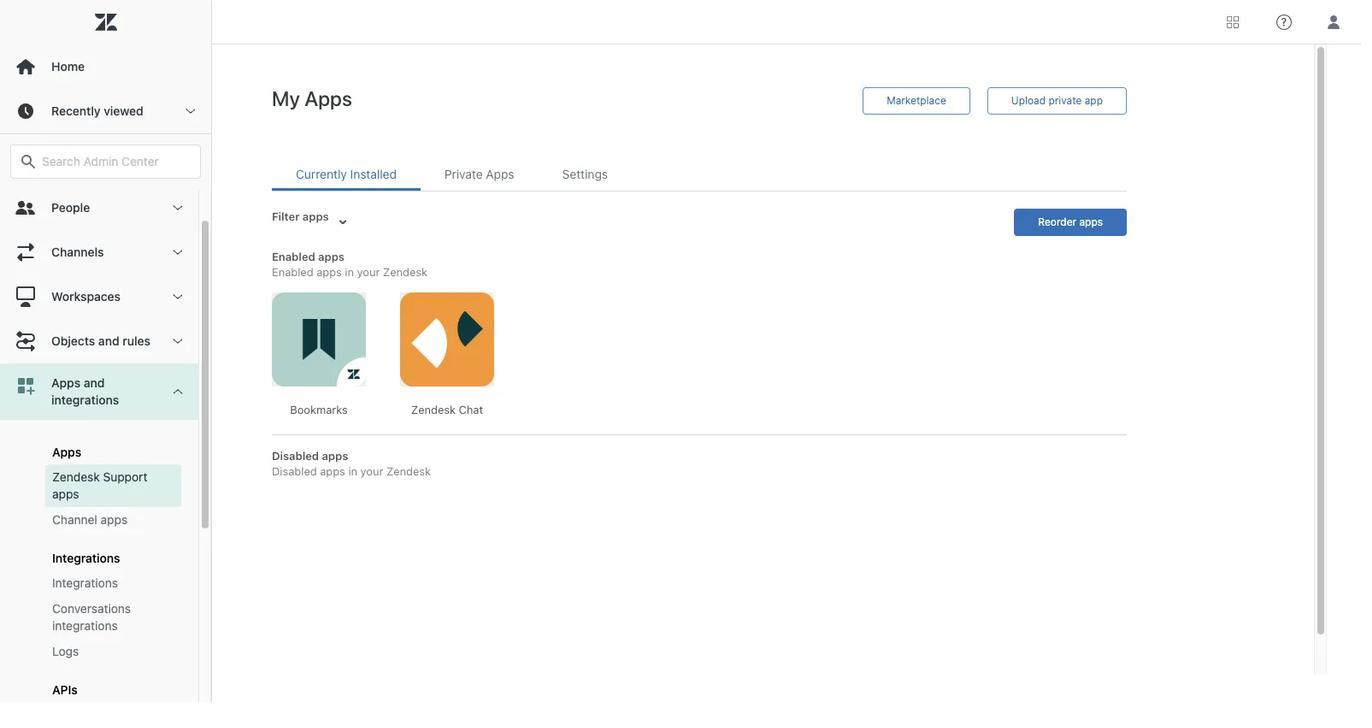Task type: vqa. For each thing, say whether or not it's contained in the screenshot.
"OAuth Clients" at bottom left
no



Task type: locate. For each thing, give the bounding box(es) containing it.
Search Admin Center field
[[42, 154, 190, 169]]

1 vertical spatial integrations
[[52, 576, 118, 590]]

None search field
[[2, 145, 210, 179]]

1 vertical spatial apps
[[101, 512, 128, 527]]

tree containing people
[[0, 186, 211, 702]]

and left rules
[[98, 334, 119, 348]]

0 vertical spatial integrations
[[51, 393, 119, 407]]

and for objects
[[98, 334, 119, 348]]

integrations
[[51, 393, 119, 407], [52, 618, 118, 633]]

1 vertical spatial integrations
[[52, 618, 118, 633]]

2 integrations from the top
[[52, 576, 118, 590]]

channel apps element
[[52, 512, 128, 529]]

0 vertical spatial apps
[[51, 376, 81, 390]]

viewed
[[104, 104, 144, 118]]

tree
[[0, 186, 211, 702]]

recently
[[51, 104, 101, 118]]

channel apps link
[[45, 507, 181, 533]]

integrations up integrations link
[[52, 551, 120, 565]]

apps for apps and integrations
[[51, 376, 81, 390]]

zendesk support apps
[[52, 470, 148, 501]]

apps and integrations button
[[0, 364, 198, 420]]

0 horizontal spatial apps
[[52, 487, 79, 501]]

1 vertical spatial and
[[84, 376, 105, 390]]

integrations down "conversations"
[[52, 618, 118, 633]]

logs
[[52, 644, 79, 659]]

apis
[[52, 683, 78, 697]]

0 vertical spatial integrations
[[52, 551, 120, 565]]

1 vertical spatial integrations element
[[52, 575, 118, 592]]

objects and rules button
[[0, 319, 198, 364]]

apps down zendesk support apps element
[[101, 512, 128, 527]]

conversations
[[52, 601, 131, 616]]

integrations element
[[52, 551, 120, 565], [52, 575, 118, 592]]

integrations up "conversations"
[[52, 576, 118, 590]]

apps down zendesk
[[52, 487, 79, 501]]

apps
[[52, 487, 79, 501], [101, 512, 128, 527]]

apps inside group
[[52, 445, 81, 459]]

and
[[98, 334, 119, 348], [84, 376, 105, 390]]

help image
[[1277, 14, 1293, 30]]

people button
[[0, 186, 198, 230]]

tree item
[[0, 364, 198, 702]]

objects and rules
[[51, 334, 151, 348]]

apps down objects
[[51, 376, 81, 390]]

0 vertical spatial integrations element
[[52, 551, 120, 565]]

apps
[[51, 376, 81, 390], [52, 445, 81, 459]]

zendesk support apps element
[[52, 469, 175, 503]]

apps and integrations group
[[0, 420, 198, 702]]

recently viewed
[[51, 104, 144, 118]]

1 horizontal spatial apps
[[101, 512, 128, 527]]

rules
[[123, 334, 151, 348]]

home button
[[0, 44, 211, 89]]

integrations element up "conversations"
[[52, 575, 118, 592]]

and for apps
[[84, 376, 105, 390]]

conversations integrations link
[[45, 596, 181, 639]]

apps inside channel apps element
[[101, 512, 128, 527]]

and down objects and rules dropdown button
[[84, 376, 105, 390]]

integrations inside dropdown button
[[51, 393, 119, 407]]

1 vertical spatial apps
[[52, 445, 81, 459]]

1 integrations from the top
[[52, 551, 120, 565]]

home
[[51, 59, 85, 74]]

tree item containing apps and integrations
[[0, 364, 198, 702]]

and inside apps and integrations
[[84, 376, 105, 390]]

1 integrations element from the top
[[52, 551, 120, 565]]

apps up zendesk
[[52, 445, 81, 459]]

integrations element up integrations link
[[52, 551, 120, 565]]

zendesk
[[52, 470, 100, 484]]

channels button
[[0, 230, 198, 275]]

integrations up "apps" element
[[51, 393, 119, 407]]

apps inside zendesk support apps
[[52, 487, 79, 501]]

0 vertical spatial apps
[[52, 487, 79, 501]]

apps inside apps and integrations
[[51, 376, 81, 390]]

0 vertical spatial and
[[98, 334, 119, 348]]

integrations
[[52, 551, 120, 565], [52, 576, 118, 590]]

support
[[103, 470, 148, 484]]

conversations integrations element
[[52, 601, 175, 635]]

2 integrations element from the top
[[52, 575, 118, 592]]



Task type: describe. For each thing, give the bounding box(es) containing it.
objects
[[51, 334, 95, 348]]

channel apps
[[52, 512, 128, 527]]

workspaces
[[51, 289, 121, 304]]

workspaces button
[[0, 275, 198, 319]]

apis element
[[52, 683, 78, 697]]

zendesk products image
[[1228, 16, 1240, 28]]

channel
[[52, 512, 97, 527]]

conversations integrations
[[52, 601, 131, 633]]

recently viewed button
[[0, 89, 211, 133]]

zendesk support apps link
[[45, 465, 181, 507]]

primary element
[[0, 0, 212, 702]]

channels
[[51, 245, 104, 259]]

apps and integrations
[[51, 376, 119, 407]]

logs element
[[52, 643, 79, 660]]

user menu image
[[1323, 11, 1346, 33]]

integrations link
[[45, 571, 181, 596]]

people
[[51, 200, 90, 215]]

tree item inside primary element
[[0, 364, 198, 702]]

logs link
[[45, 639, 181, 665]]

integrations element inside integrations link
[[52, 575, 118, 592]]

integrations inside conversations integrations
[[52, 618, 118, 633]]

apps element
[[52, 445, 81, 459]]

tree inside primary element
[[0, 186, 211, 702]]

none search field inside primary element
[[2, 145, 210, 179]]

apps for "apps" element
[[52, 445, 81, 459]]



